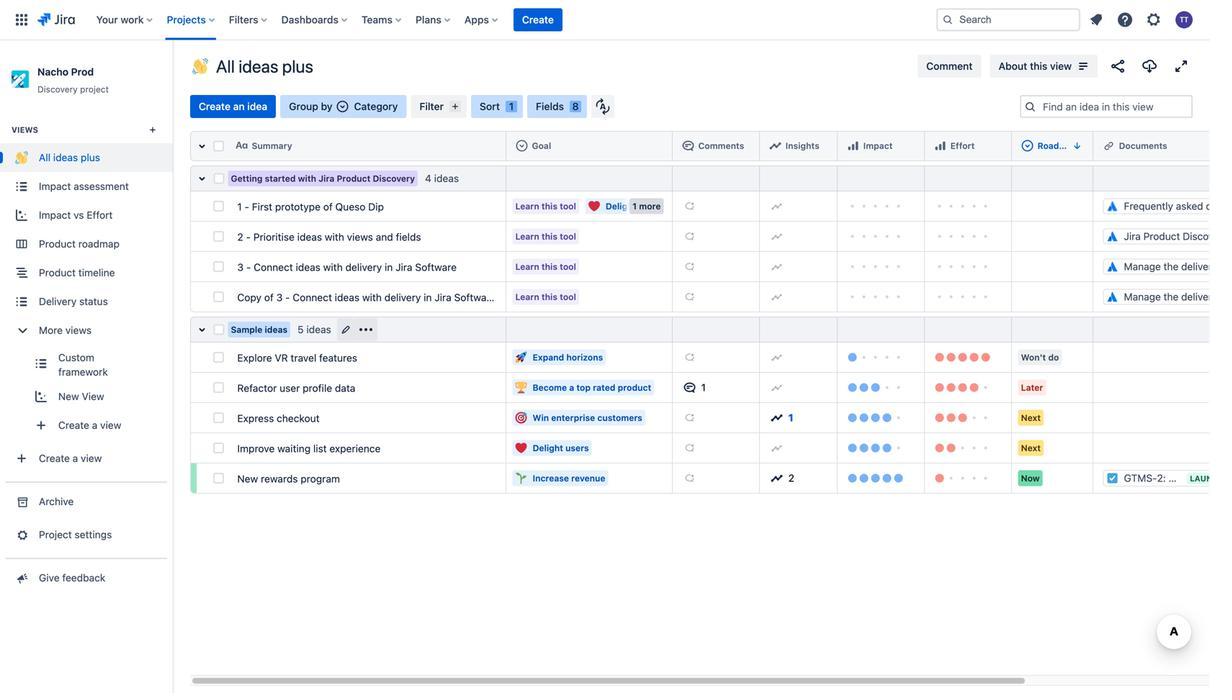 Task type: locate. For each thing, give the bounding box(es) containing it.
current project sidebar image
[[157, 58, 189, 86]]

teams
[[362, 14, 393, 26]]

0 vertical spatial create a view
[[58, 420, 121, 432]]

banner containing your work
[[0, 0, 1210, 40]]

new
[[58, 391, 79, 403], [237, 473, 258, 485]]

new for new rewards program
[[237, 473, 258, 485]]

:rocket: image
[[515, 352, 527, 363]]

project
[[39, 529, 72, 541]]

expand
[[533, 353, 564, 363]]

:heart: image
[[588, 201, 600, 212], [515, 443, 527, 454], [515, 443, 527, 454]]

0 vertical spatial effort
[[951, 141, 975, 151]]

more views link
[[0, 316, 173, 345]]

plus up impact assessment link
[[81, 152, 100, 164]]

0 vertical spatial views
[[347, 231, 373, 243]]

more views
[[39, 325, 92, 337]]

jira
[[319, 174, 334, 184], [319, 174, 334, 184], [396, 262, 413, 273], [435, 292, 452, 304]]

2 - prioritise ideas with views and fields
[[237, 231, 421, 243]]

1 horizontal spatial in
[[424, 292, 432, 304]]

0 vertical spatial insights image
[[771, 412, 783, 424]]

show description image
[[1075, 58, 1092, 75]]

impact vs effort link
[[0, 201, 173, 230]]

prod
[[71, 66, 94, 78]]

delight right :heart: icon
[[606, 201, 636, 211]]

views up custom
[[65, 325, 92, 337]]

roadmap image
[[1022, 140, 1033, 152]]

1 vertical spatial next
[[1021, 443, 1041, 454]]

a left 'top' on the bottom left of the page
[[569, 383, 574, 393]]

documents button
[[1099, 135, 1210, 158]]

2 inside button
[[789, 473, 795, 485]]

1 vertical spatial :wave: image
[[15, 151, 28, 164]]

1 horizontal spatial users
[[639, 201, 662, 211]]

product roadmap link
[[0, 230, 173, 259]]

nacho prod discovery project
[[37, 66, 109, 94]]

1 horizontal spatial 2
[[789, 473, 795, 485]]

create inside popup button
[[39, 453, 70, 465]]

1 - first prototype of queso dip
[[237, 201, 384, 213]]

comments image
[[684, 382, 696, 394]]

4
[[425, 173, 432, 184], [425, 173, 432, 184]]

1 vertical spatial of
[[264, 292, 274, 304]]

view
[[82, 391, 104, 403]]

all inside 'jira product discovery navigation' element
[[39, 152, 50, 164]]

0 vertical spatial 2
[[237, 231, 243, 243]]

0 vertical spatial software
[[415, 262, 457, 273]]

create left an
[[199, 101, 231, 112]]

0 vertical spatial next
[[1021, 413, 1041, 423]]

become a top rated product
[[533, 383, 651, 393]]

4 tool from the top
[[560, 292, 576, 302]]

learn for 3 - connect ideas with delivery in jira software
[[515, 262, 539, 272]]

more
[[639, 201, 661, 211]]

a down new view link
[[92, 420, 97, 432]]

create a view for create a view popup button
[[39, 453, 102, 465]]

delivery status link
[[0, 288, 173, 316]]

next down later
[[1021, 413, 1041, 423]]

insights
[[786, 141, 820, 151]]

0 horizontal spatial 2
[[237, 231, 243, 243]]

1 vertical spatial 2
[[789, 473, 795, 485]]

0 horizontal spatial in
[[385, 262, 393, 273]]

do
[[1049, 353, 1059, 363]]

new for new view
[[58, 391, 79, 403]]

2 vertical spatial impact
[[39, 209, 71, 221]]

0 vertical spatial all ideas plus
[[216, 56, 313, 76]]

3 learn from the top
[[515, 262, 539, 272]]

1 vertical spatial effort
[[87, 209, 113, 221]]

laun
[[1190, 475, 1210, 484]]

1 horizontal spatial :wave: image
[[192, 58, 208, 74]]

getting
[[231, 174, 263, 184], [231, 174, 263, 184]]

this for 3 - connect ideas with delivery in jira software
[[542, 262, 558, 272]]

1 vertical spatial :wave: image
[[15, 151, 28, 164]]

effort inside 'jira product discovery navigation' element
[[87, 209, 113, 221]]

impact image
[[848, 140, 859, 152]]

learn
[[515, 201, 539, 211], [515, 232, 539, 242], [515, 262, 539, 272], [515, 292, 539, 302]]

group
[[0, 107, 173, 482]]

0 horizontal spatial delivery
[[345, 262, 382, 273]]

view left show description "image"
[[1050, 60, 1072, 72]]

nacho
[[37, 66, 68, 78]]

connect down prioritise
[[254, 262, 293, 273]]

:dart: image
[[515, 412, 527, 424], [515, 412, 527, 424]]

1 vertical spatial plus
[[81, 152, 100, 164]]

views
[[12, 125, 38, 135]]

list
[[313, 443, 327, 455]]

1 horizontal spatial plus
[[282, 56, 313, 76]]

1 vertical spatial view
[[100, 420, 121, 432]]

1 horizontal spatial new
[[237, 473, 258, 485]]

2 tool from the top
[[560, 232, 576, 242]]

insights image inside 2 button
[[771, 473, 783, 485]]

view down new view link
[[100, 420, 121, 432]]

of right copy
[[264, 292, 274, 304]]

0 horizontal spatial all ideas plus
[[39, 152, 100, 164]]

view inside create a view popup button
[[81, 453, 102, 465]]

5
[[298, 324, 304, 336]]

3 tool from the top
[[560, 262, 576, 272]]

connect up the 5 ideas
[[293, 292, 332, 304]]

add image
[[684, 201, 696, 212], [684, 231, 696, 242], [771, 231, 783, 242], [684, 261, 696, 273], [771, 261, 783, 273], [684, 291, 696, 303], [684, 412, 696, 424], [684, 443, 696, 454], [771, 443, 783, 454]]

expand image
[[1173, 58, 1190, 75]]

0 vertical spatial view
[[1050, 60, 1072, 72]]

ideas
[[239, 56, 278, 76], [53, 152, 78, 164], [434, 173, 459, 184], [434, 173, 459, 184], [297, 231, 322, 243], [296, 262, 321, 273], [335, 292, 360, 304], [306, 324, 331, 336], [265, 325, 288, 335]]

1 vertical spatial all
[[39, 152, 50, 164]]

1 vertical spatial views
[[65, 325, 92, 337]]

all ideas plus up impact assessment at the left
[[39, 152, 100, 164]]

a down create a view dropdown button
[[73, 453, 78, 465]]

2 vertical spatial view
[[81, 453, 102, 465]]

view down create a view dropdown button
[[81, 453, 102, 465]]

1 vertical spatial delight users
[[533, 443, 589, 454]]

group
[[289, 101, 318, 112]]

0 vertical spatial delight
[[606, 201, 636, 211]]

your work
[[96, 14, 144, 26]]

create a view down create a view dropdown button
[[39, 453, 102, 465]]

:wave: image down views
[[15, 151, 28, 164]]

1 vertical spatial all ideas plus
[[39, 152, 100, 164]]

edit image
[[340, 324, 351, 336]]

new left view
[[58, 391, 79, 403]]

0 vertical spatial new
[[58, 391, 79, 403]]

insights image
[[770, 140, 781, 152]]

collapse all image
[[193, 138, 211, 155]]

1 vertical spatial in
[[424, 292, 432, 304]]

impact inside button
[[863, 141, 893, 151]]

1 learn from the top
[[515, 201, 539, 211]]

single select dropdown image
[[337, 101, 348, 112]]

1 vertical spatial 1 button
[[765, 407, 832, 430]]

0 horizontal spatial new
[[58, 391, 79, 403]]

4 learn this tool from the top
[[515, 292, 576, 302]]

increase
[[533, 474, 569, 484]]

delivery status
[[39, 296, 108, 308]]

impact up impact vs effort on the left of the page
[[39, 181, 71, 192]]

comments button
[[678, 135, 754, 158]]

new down the improve
[[237, 473, 258, 485]]

impact assessment link
[[0, 172, 173, 201]]

1 vertical spatial new
[[237, 473, 258, 485]]

0 vertical spatial :wave: image
[[192, 58, 208, 74]]

1 vertical spatial connect
[[293, 292, 332, 304]]

1 vertical spatial software
[[454, 292, 496, 304]]

settings
[[75, 529, 112, 541]]

delight users right :heart: icon
[[606, 201, 662, 211]]

3 right copy
[[276, 292, 283, 304]]

1
[[509, 101, 514, 112], [237, 201, 242, 213], [633, 201, 637, 211], [701, 382, 706, 394], [789, 412, 794, 424]]

1 horizontal spatial 1 button
[[765, 407, 832, 430]]

express checkout
[[237, 413, 320, 425]]

delight users
[[606, 201, 662, 211], [533, 443, 589, 454]]

appswitcher icon image
[[13, 11, 30, 28]]

status
[[79, 296, 108, 308]]

a inside dropdown button
[[92, 420, 97, 432]]

1 horizontal spatial delivery
[[385, 292, 421, 304]]

1 vertical spatial insights image
[[771, 473, 783, 485]]

3
[[237, 262, 244, 273], [276, 292, 283, 304]]

create right apps dropdown button
[[522, 14, 554, 26]]

:wave: image right current project sidebar icon
[[192, 58, 208, 74]]

1 up 2 button
[[789, 412, 794, 424]]

2 next from the top
[[1021, 443, 1041, 454]]

tool for 3 - connect ideas with delivery in jira software
[[560, 262, 576, 272]]

0 horizontal spatial of
[[264, 292, 274, 304]]

create a view inside create a view popup button
[[39, 453, 102, 465]]

create a view inside create a view dropdown button
[[58, 420, 121, 432]]

users
[[639, 201, 662, 211], [566, 443, 589, 454]]

new inside new view link
[[58, 391, 79, 403]]

filter
[[420, 101, 444, 112]]

product
[[618, 383, 651, 393]]

effort right effort image
[[951, 141, 975, 151]]

view inside create a view dropdown button
[[100, 420, 121, 432]]

0 horizontal spatial all
[[39, 152, 50, 164]]

views
[[347, 231, 373, 243], [65, 325, 92, 337]]

feedback image
[[14, 571, 29, 586]]

help image
[[1117, 11, 1134, 28]]

0 horizontal spatial users
[[566, 443, 589, 454]]

1 next from the top
[[1021, 413, 1041, 423]]

view inside the "about this view" dropdown button
[[1050, 60, 1072, 72]]

- left first
[[245, 201, 249, 213]]

explore
[[237, 352, 272, 364]]

next up now
[[1021, 443, 1041, 454]]

primary element
[[9, 0, 925, 40]]

plus up the group
[[282, 56, 313, 76]]

insights image
[[771, 412, 783, 424], [771, 473, 783, 485]]

2 learn from the top
[[515, 232, 539, 242]]

8
[[572, 101, 579, 112]]

create inside button
[[522, 14, 554, 26]]

users right :heart: icon
[[639, 201, 662, 211]]

0 horizontal spatial a
[[73, 453, 78, 465]]

1 learn this tool from the top
[[515, 201, 576, 211]]

0 vertical spatial connect
[[254, 262, 293, 273]]

all up create an idea at the left
[[216, 56, 235, 76]]

travel
[[291, 352, 316, 364]]

delivery up copy of 3 - connect ideas with delivery in jira software
[[345, 262, 382, 273]]

3 learn this tool from the top
[[515, 262, 576, 272]]

:wave: image down views
[[15, 151, 28, 164]]

delight up increase
[[533, 443, 563, 454]]

1 vertical spatial a
[[92, 420, 97, 432]]

:wave: image right current project sidebar icon
[[192, 58, 208, 74]]

3 up copy
[[237, 262, 244, 273]]

a inside popup button
[[73, 453, 78, 465]]

header.desc image
[[1072, 140, 1083, 152]]

1 vertical spatial users
[[566, 443, 589, 454]]

delight users up increase revenue on the bottom of the page
[[533, 443, 589, 454]]

1 horizontal spatial all
[[216, 56, 235, 76]]

summary image
[[236, 140, 247, 152]]

increase revenue
[[533, 474, 605, 484]]

2 insights image from the top
[[771, 473, 783, 485]]

impact right impact icon
[[863, 141, 893, 151]]

4 ideas
[[425, 173, 459, 184], [425, 173, 459, 184]]

1 right sort
[[509, 101, 514, 112]]

create up archive
[[39, 453, 70, 465]]

1 horizontal spatial :wave: image
[[192, 58, 208, 74]]

give feedback button
[[0, 564, 173, 593]]

learn for 2 - prioritise ideas with views and fields
[[515, 232, 539, 242]]

0 vertical spatial all
[[216, 56, 235, 76]]

0 horizontal spatial effort
[[87, 209, 113, 221]]

impact left vs at the left top of the page
[[39, 209, 71, 221]]

insights image for 1
[[771, 412, 783, 424]]

effort right vs at the left top of the page
[[87, 209, 113, 221]]

:wave: image
[[192, 58, 208, 74], [15, 151, 28, 164]]

views left 'and'
[[347, 231, 373, 243]]

create a view down view
[[58, 420, 121, 432]]

- up copy
[[246, 262, 251, 273]]

0 vertical spatial 1 button
[[678, 376, 754, 399]]

delivery down fields
[[385, 292, 421, 304]]

of left the queso
[[323, 201, 333, 213]]

1 left the more
[[633, 201, 637, 211]]

jira image
[[37, 11, 75, 28], [37, 11, 75, 28]]

work
[[121, 14, 144, 26]]

0 vertical spatial impact
[[863, 141, 893, 151]]

all ideas plus up idea
[[216, 56, 313, 76]]

1 tool from the top
[[560, 201, 576, 211]]

product roadmap
[[39, 238, 120, 250]]

copy of 3 - connect ideas with delivery in jira software
[[237, 292, 496, 304]]

customers
[[598, 413, 643, 423]]

create down "new view"
[[58, 420, 89, 432]]

give feedback
[[39, 573, 105, 584]]

1 horizontal spatial all ideas plus
[[216, 56, 313, 76]]

1 vertical spatial create a view
[[39, 453, 102, 465]]

create a view
[[58, 420, 121, 432], [39, 453, 102, 465]]

fields
[[396, 231, 421, 243]]

impact
[[863, 141, 893, 151], [39, 181, 71, 192], [39, 209, 71, 221]]

comment
[[927, 60, 973, 72]]

1 vertical spatial impact
[[39, 181, 71, 192]]

your work button
[[92, 8, 158, 31]]

:wave: image
[[192, 58, 208, 74], [15, 151, 28, 164]]

won't do
[[1021, 353, 1059, 363]]

1 horizontal spatial 3
[[276, 292, 283, 304]]

all up impact assessment at the left
[[39, 152, 50, 164]]

share image
[[1110, 58, 1127, 75]]

0 horizontal spatial plus
[[81, 152, 100, 164]]

impact for impact
[[863, 141, 893, 151]]

rewards
[[261, 473, 298, 485]]

0 vertical spatial 3
[[237, 262, 244, 273]]

0 horizontal spatial delight users
[[533, 443, 589, 454]]

1 horizontal spatial of
[[323, 201, 333, 213]]

0 horizontal spatial :wave: image
[[15, 151, 28, 164]]

this for 2 - prioritise ideas with views and fields
[[542, 232, 558, 242]]

discovery inside 'nacho prod discovery project'
[[37, 84, 78, 94]]

1 insights image from the top
[[771, 412, 783, 424]]

users down enterprise on the bottom of page
[[566, 443, 589, 454]]

:seedling: image
[[515, 473, 527, 485]]

started
[[265, 174, 296, 184], [265, 174, 296, 184]]

getting started with jira product discovery
[[231, 174, 415, 184], [231, 174, 415, 184]]

express
[[237, 413, 274, 425]]

4 learn from the top
[[515, 292, 539, 302]]

apps
[[465, 14, 489, 26]]

1 vertical spatial delight
[[533, 443, 563, 454]]

0 horizontal spatial views
[[65, 325, 92, 337]]

- left prioritise
[[246, 231, 251, 243]]

a for create a view popup button
[[73, 453, 78, 465]]

add image
[[684, 201, 696, 212], [771, 201, 783, 212], [684, 231, 696, 242], [684, 261, 696, 273], [684, 291, 696, 303], [771, 291, 783, 303], [684, 352, 696, 363], [684, 352, 696, 363], [771, 352, 783, 363], [771, 382, 783, 394], [684, 412, 696, 424], [684, 443, 696, 454], [684, 473, 696, 485], [684, 473, 696, 485]]

1 horizontal spatial delight users
[[606, 201, 662, 211]]

product inside "link"
[[39, 238, 76, 250]]

project settings image
[[14, 528, 29, 543]]

about
[[999, 60, 1028, 72]]

0 horizontal spatial :wave: image
[[15, 151, 28, 164]]

1 horizontal spatial a
[[92, 420, 97, 432]]

group containing all ideas plus
[[0, 107, 173, 482]]

-
[[245, 201, 249, 213], [246, 231, 251, 243], [246, 262, 251, 273], [285, 292, 290, 304]]

0 vertical spatial a
[[569, 383, 574, 393]]

project settings button
[[0, 521, 173, 550]]

2 learn this tool from the top
[[515, 232, 576, 242]]

tool for copy of 3 - connect ideas with delivery in jira software
[[560, 292, 576, 302]]

insights image for 2
[[771, 473, 783, 485]]

enterprise
[[551, 413, 595, 423]]

1 horizontal spatial effort
[[951, 141, 975, 151]]

comments
[[698, 141, 744, 151]]

teams button
[[357, 8, 407, 31]]

2 vertical spatial a
[[73, 453, 78, 465]]

jira product discovery navigation element
[[0, 40, 173, 694]]

comments image
[[683, 140, 694, 152]]

banner
[[0, 0, 1210, 40]]

give
[[39, 573, 60, 584]]

1 more
[[633, 201, 661, 211]]

cell
[[506, 131, 673, 161], [673, 131, 760, 161], [760, 131, 838, 161], [838, 131, 925, 161], [925, 131, 1012, 161], [1012, 131, 1094, 161], [1094, 131, 1210, 161], [506, 166, 673, 192], [506, 166, 673, 192], [673, 166, 760, 192], [673, 166, 760, 192], [760, 166, 838, 192], [760, 166, 838, 192], [838, 166, 925, 192], [838, 166, 925, 192], [925, 166, 1012, 192], [925, 166, 1012, 192], [1012, 166, 1094, 192], [1012, 166, 1094, 192], [1012, 192, 1094, 222], [1012, 222, 1094, 252], [1012, 252, 1094, 282], [1012, 282, 1094, 313], [1094, 343, 1210, 373], [1094, 373, 1210, 403], [1094, 403, 1210, 434], [1094, 434, 1210, 464]]

prioritise
[[253, 231, 295, 243]]



Task type: describe. For each thing, give the bounding box(es) containing it.
fields
[[536, 101, 564, 112]]

2 for 2 - prioritise ideas with views and fields
[[237, 231, 243, 243]]

revenue
[[571, 474, 605, 484]]

plus inside 'jira product discovery navigation' element
[[81, 152, 100, 164]]

- for 2
[[246, 231, 251, 243]]

impact button
[[843, 135, 919, 158]]

1 vertical spatial delivery
[[385, 292, 421, 304]]

view for create a view popup button
[[81, 453, 102, 465]]

framework
[[58, 366, 108, 378]]

dashboards button
[[277, 8, 353, 31]]

apps button
[[460, 8, 504, 31]]

2 horizontal spatial a
[[569, 383, 574, 393]]

vs
[[74, 209, 84, 221]]

sample ideas
[[231, 325, 288, 335]]

win
[[533, 413, 549, 423]]

rated
[[593, 383, 616, 393]]

new view link
[[19, 383, 173, 411]]

1 vertical spatial 3
[[276, 292, 283, 304]]

later
[[1021, 383, 1043, 393]]

dashboards
[[281, 14, 339, 26]]

idea
[[247, 101, 267, 112]]

create a view button
[[19, 411, 173, 440]]

this for copy of 3 - connect ideas with delivery in jira software
[[542, 292, 558, 302]]

roadmap
[[1038, 141, 1078, 151]]

sort
[[480, 101, 500, 112]]

refactor user profile data
[[237, 383, 356, 394]]

plans button
[[411, 8, 456, 31]]

:trophy: image
[[515, 382, 527, 394]]

project
[[80, 84, 109, 94]]

Search field
[[937, 8, 1081, 31]]

win enterprise customers
[[533, 413, 643, 423]]

autosave is enabled image
[[596, 98, 610, 115]]

about this view button
[[990, 55, 1098, 78]]

goal button
[[512, 135, 667, 158]]

product timeline
[[39, 267, 115, 279]]

projects
[[167, 14, 206, 26]]

- for 3
[[246, 262, 251, 273]]

data
[[335, 383, 356, 394]]

actions image
[[357, 321, 374, 339]]

custom
[[58, 352, 94, 364]]

:wave: image inside all ideas plus link
[[15, 151, 28, 164]]

effort inside 'button'
[[951, 141, 975, 151]]

0 horizontal spatial 1 button
[[678, 376, 754, 399]]

waiting
[[277, 443, 311, 455]]

:trophy: image
[[515, 382, 527, 394]]

summary button
[[232, 135, 500, 158]]

queso
[[335, 201, 366, 213]]

impact vs effort
[[39, 209, 113, 221]]

more
[[39, 325, 63, 337]]

sample
[[231, 325, 262, 335]]

new rewards program
[[237, 473, 340, 485]]

a for create a view dropdown button
[[92, 420, 97, 432]]

become
[[533, 383, 567, 393]]

dip
[[368, 201, 384, 213]]

documents
[[1119, 141, 1168, 151]]

hyperlink image
[[1103, 140, 1115, 152]]

won't
[[1021, 353, 1046, 363]]

2 for 2
[[789, 473, 795, 485]]

search image
[[942, 14, 954, 26]]

impact for impact vs effort
[[39, 209, 71, 221]]

view for create a view dropdown button
[[100, 420, 121, 432]]

filters
[[229, 14, 258, 26]]

create inside dropdown button
[[58, 420, 89, 432]]

notifications image
[[1088, 11, 1105, 28]]

first
[[252, 201, 272, 213]]

improve waiting list experience
[[237, 443, 381, 455]]

horizons
[[567, 353, 603, 363]]

category
[[354, 101, 398, 112]]

custom framework link
[[19, 345, 173, 383]]

plans
[[416, 14, 441, 26]]

expand horizons
[[533, 353, 603, 363]]

refactor
[[237, 383, 277, 394]]

vr
[[275, 352, 288, 364]]

group by
[[289, 101, 333, 112]]

archive
[[39, 496, 74, 508]]

1 left first
[[237, 201, 242, 213]]

copy
[[237, 292, 262, 304]]

new view
[[58, 391, 104, 403]]

about this view
[[999, 60, 1072, 72]]

create an idea button
[[190, 95, 276, 118]]

export image
[[1141, 58, 1158, 75]]

insights button
[[765, 135, 832, 158]]

- right copy
[[285, 292, 290, 304]]

1 horizontal spatial views
[[347, 231, 373, 243]]

custom framework
[[58, 352, 108, 378]]

views inside 'jira product discovery navigation' element
[[65, 325, 92, 337]]

goal
[[532, 141, 551, 151]]

0 vertical spatial users
[[639, 201, 662, 211]]

next for express checkout
[[1021, 413, 1041, 423]]

goal image
[[516, 140, 528, 152]]

Find an idea in this view field
[[1039, 97, 1192, 117]]

create inside button
[[199, 101, 231, 112]]

create a view for create a view dropdown button
[[58, 420, 121, 432]]

all ideas plus inside 'jira product discovery navigation' element
[[39, 152, 100, 164]]

0 vertical spatial plus
[[282, 56, 313, 76]]

learn this tool for 3 - connect ideas with delivery in jira software
[[515, 262, 576, 272]]

your profile and settings image
[[1176, 11, 1193, 28]]

create a view button
[[0, 445, 173, 473]]

1 horizontal spatial delight
[[606, 201, 636, 211]]

:wave: image inside all ideas plus link
[[15, 151, 28, 164]]

0 vertical spatial :wave: image
[[192, 58, 208, 74]]

1 right comments image
[[701, 382, 706, 394]]

program
[[301, 473, 340, 485]]

tool for 2 - prioritise ideas with views and fields
[[560, 232, 576, 242]]

- for 1
[[245, 201, 249, 213]]

:seedling: image
[[515, 473, 527, 485]]

timeline
[[78, 267, 115, 279]]

delivery
[[39, 296, 77, 308]]

checkout
[[277, 413, 320, 425]]

profile
[[303, 383, 332, 394]]

comment button
[[918, 55, 982, 78]]

:heart: image
[[588, 201, 600, 212]]

impact for impact assessment
[[39, 181, 71, 192]]

2 button
[[765, 467, 832, 490]]

3 - connect ideas with delivery in jira software
[[237, 262, 457, 273]]

next for improve waiting list experience
[[1021, 443, 1041, 454]]

0 vertical spatial in
[[385, 262, 393, 273]]

an
[[233, 101, 245, 112]]

ideas inside 'jira product discovery navigation' element
[[53, 152, 78, 164]]

0 horizontal spatial delight
[[533, 443, 563, 454]]

effort image
[[935, 140, 946, 152]]

this inside the "about this view" dropdown button
[[1030, 60, 1048, 72]]

:rocket: image
[[515, 352, 527, 363]]

learn for copy of 3 - connect ideas with delivery in jira software
[[515, 292, 539, 302]]

all ideas plus link
[[0, 143, 173, 172]]

project settings
[[39, 529, 112, 541]]

filter button
[[411, 95, 467, 118]]

settings image
[[1146, 11, 1163, 28]]

create an idea
[[199, 101, 267, 112]]

0 vertical spatial delight users
[[606, 201, 662, 211]]

0 vertical spatial delivery
[[345, 262, 382, 273]]

5 ideas
[[298, 324, 331, 336]]

learn this tool for copy of 3 - connect ideas with delivery in jira software
[[515, 292, 576, 302]]

learn this tool for 2 - prioritise ideas with views and fields
[[515, 232, 576, 242]]

0 vertical spatial of
[[323, 201, 333, 213]]

filters button
[[225, 8, 273, 31]]

0 horizontal spatial 3
[[237, 262, 244, 273]]



Task type: vqa. For each thing, say whether or not it's contained in the screenshot.
pages within 'link'
no



